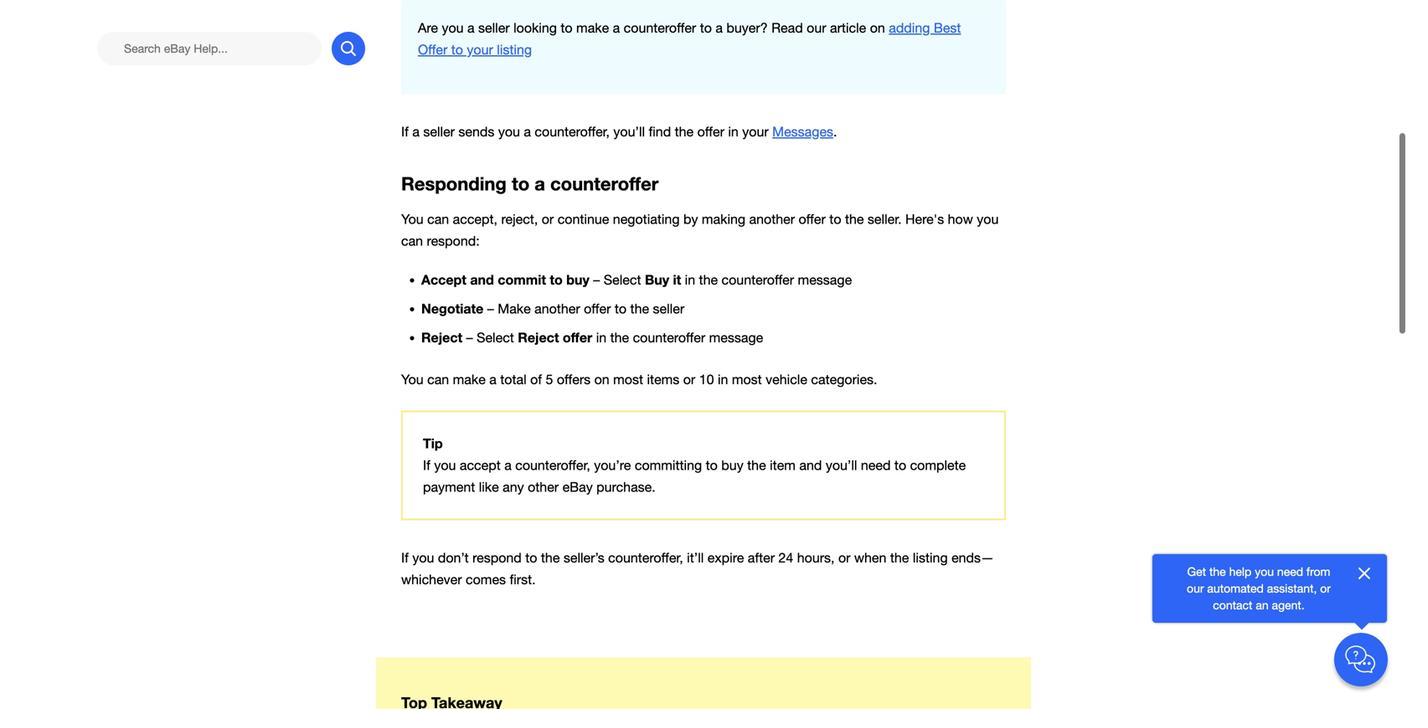 Task type: vqa. For each thing, say whether or not it's contained in the screenshot.
You inside the You can accept, reject, or continue negotiating by making another offer to the seller. Here's how you can respond:
yes



Task type: describe. For each thing, give the bounding box(es) containing it.
offers
[[557, 372, 591, 387]]

best
[[934, 20, 961, 35]]

whichever
[[401, 572, 462, 587]]

the inside accept and commit to buy – select buy it in the counteroffer message
[[699, 272, 718, 288]]

our inside get the help you need from our automated assistant, or contact an agent.
[[1187, 582, 1204, 596]]

read
[[772, 20, 803, 35]]

a right are
[[467, 20, 475, 35]]

if for a
[[401, 124, 409, 139]]

in inside accept and commit to buy – select buy it in the counteroffer message
[[685, 272, 695, 288]]

responding
[[401, 173, 507, 195]]

the right when
[[890, 550, 909, 566]]

Search eBay Help... text field
[[97, 32, 322, 65]]

adding best offer to your listing
[[418, 20, 961, 57]]

offer right find
[[697, 124, 725, 139]]

10 in
[[699, 372, 728, 387]]

1 horizontal spatial your
[[742, 124, 769, 139]]

select inside accept and commit to buy – select buy it in the counteroffer message
[[604, 272, 641, 288]]

5
[[546, 372, 553, 387]]

automated
[[1207, 582, 1264, 596]]

to left buyer?
[[700, 20, 712, 35]]

to right committing
[[706, 458, 718, 473]]

if for you
[[401, 550, 409, 566]]

offer inside negotiate – make another offer to the seller
[[584, 301, 611, 317]]

counteroffer, inside if you don't respond to the seller's counteroffer, it'll expire after 24 hours, or when the listing ends— whichever comes first.
[[608, 550, 683, 566]]

0 horizontal spatial and
[[470, 272, 494, 288]]

the left seller's at left
[[541, 550, 560, 566]]

help
[[1229, 565, 1252, 579]]

agent.
[[1272, 598, 1305, 612]]

of
[[530, 372, 542, 387]]

total
[[500, 372, 527, 387]]

can for you can make a total of 5 offers on most items or 10 in most vehicle categories.
[[427, 372, 449, 387]]

respond
[[472, 550, 522, 566]]

0 vertical spatial in
[[728, 124, 739, 139]]

don't
[[438, 550, 469, 566]]

you'll inside "tip if you accept a counteroffer, you're committing to buy the item and you'll need to complete payment like any other ebay purchase."
[[826, 458, 857, 473]]

negotiate – make another offer to the seller
[[421, 301, 684, 317]]

are you a seller looking to make a counteroffer to a buyer? read our article on
[[418, 20, 889, 35]]

item
[[770, 458, 796, 473]]

a left sends
[[412, 124, 420, 139]]

respond:
[[427, 233, 480, 249]]

a left buyer?
[[716, 20, 723, 35]]

making
[[702, 211, 746, 227]]

like
[[479, 480, 499, 495]]

make
[[498, 301, 531, 317]]

it
[[673, 272, 681, 288]]

an
[[1256, 598, 1269, 612]]

1 horizontal spatial seller
[[478, 20, 510, 35]]

comes
[[466, 572, 506, 587]]

article
[[830, 20, 866, 35]]

seller's
[[564, 550, 605, 566]]

accept,
[[453, 211, 498, 227]]

another inside negotiate – make another offer to the seller
[[535, 301, 580, 317]]

it'll
[[687, 550, 704, 566]]

negotiating
[[613, 211, 680, 227]]

adding
[[889, 20, 930, 35]]

buyer?
[[727, 20, 768, 35]]

first.
[[510, 572, 536, 587]]

– for reject
[[466, 330, 473, 345]]

the inside you can accept, reject, or continue negotiating by making another offer to the seller. here's how you can respond:
[[845, 211, 864, 227]]

2 reject from the left
[[518, 330, 559, 345]]

need inside "tip if you accept a counteroffer, you're committing to buy the item and you'll need to complete payment like any other ebay purchase."
[[861, 458, 891, 473]]

offer inside you can accept, reject, or continue negotiating by making another offer to the seller. here's how you can respond:
[[799, 211, 826, 227]]

hours,
[[797, 550, 835, 566]]

0 horizontal spatial make
[[453, 372, 486, 387]]

to inside adding best offer to your listing
[[451, 42, 463, 57]]

to left complete
[[895, 458, 906, 473]]

can for you can accept, reject, or continue negotiating by making another offer to the seller. here's how you can respond:
[[427, 211, 449, 227]]

another inside you can accept, reject, or continue negotiating by making another offer to the seller. here's how you can respond:
[[749, 211, 795, 227]]

ends—
[[952, 550, 994, 566]]

if inside "tip if you accept a counteroffer, you're committing to buy the item and you'll need to complete payment like any other ebay purchase."
[[423, 458, 430, 473]]

in inside reject – select reject offer in the counteroffer message
[[596, 330, 607, 345]]

you inside if you don't respond to the seller's counteroffer, it'll expire after 24 hours, or when the listing ends— whichever comes first.
[[412, 550, 434, 566]]

message inside reject – select reject offer in the counteroffer message
[[709, 330, 763, 345]]

if a seller sends you a counteroffer, you'll find the offer in your messages .
[[401, 124, 837, 139]]

get the help you need from our automated assistant, or contact an agent. tooltip
[[1179, 564, 1339, 614]]

the inside "tip if you accept a counteroffer, you're committing to buy the item and you'll need to complete payment like any other ebay purchase."
[[747, 458, 766, 473]]

after
[[748, 550, 775, 566]]

the right find
[[675, 124, 694, 139]]

items or
[[647, 372, 695, 387]]

vehicle categories.
[[766, 372, 877, 387]]

a inside "tip if you accept a counteroffer, you're committing to buy the item and you'll need to complete payment like any other ebay purchase."
[[504, 458, 512, 473]]

you inside get the help you need from our automated assistant, or contact an agent.
[[1255, 565, 1274, 579]]

assistant,
[[1267, 582, 1317, 596]]

by
[[683, 211, 698, 227]]

when
[[854, 550, 887, 566]]

you're
[[594, 458, 631, 473]]

messages link
[[772, 124, 833, 139]]

– inside accept and commit to buy – select buy it in the counteroffer message
[[593, 272, 600, 288]]

to up reject,
[[512, 173, 530, 195]]

counteroffer inside accept and commit to buy – select buy it in the counteroffer message
[[722, 272, 794, 288]]

from
[[1307, 565, 1331, 579]]

or inside get the help you need from our automated assistant, or contact an agent.
[[1320, 582, 1331, 596]]



Task type: locate. For each thing, give the bounding box(es) containing it.
.
[[833, 124, 837, 139]]

0 horizontal spatial another
[[535, 301, 580, 317]]

2 vertical spatial seller
[[653, 301, 684, 317]]

1 horizontal spatial you'll
[[826, 458, 857, 473]]

a right sends
[[524, 124, 531, 139]]

1 vertical spatial in
[[685, 272, 695, 288]]

tip if you accept a counteroffer, you're committing to buy the item and you'll need to complete payment like any other ebay purchase.
[[423, 436, 966, 495]]

counteroffer, inside "tip if you accept a counteroffer, you're committing to buy the item and you'll need to complete payment like any other ebay purchase."
[[515, 458, 590, 473]]

your
[[467, 42, 493, 57], [742, 124, 769, 139]]

1 horizontal spatial another
[[749, 211, 795, 227]]

buy
[[566, 272, 590, 288], [721, 458, 744, 473]]

you inside "tip if you accept a counteroffer, you're committing to buy the item and you'll need to complete payment like any other ebay purchase."
[[434, 458, 456, 473]]

1 vertical spatial seller
[[423, 124, 455, 139]]

1 vertical spatial need
[[1277, 565, 1303, 579]]

–
[[593, 272, 600, 288], [487, 301, 494, 317], [466, 330, 473, 345]]

reject down negotiate – make another offer to the seller
[[518, 330, 559, 345]]

can up tip
[[427, 372, 449, 387]]

1 horizontal spatial –
[[487, 301, 494, 317]]

buy inside "tip if you accept a counteroffer, you're committing to buy the item and you'll need to complete payment like any other ebay purchase."
[[721, 458, 744, 473]]

1 you from the top
[[401, 211, 424, 227]]

1 vertical spatial our
[[1187, 582, 1204, 596]]

1 horizontal spatial our
[[1187, 582, 1204, 596]]

you'll left find
[[614, 124, 645, 139]]

0 horizontal spatial –
[[466, 330, 473, 345]]

counteroffer, up other at the bottom of page
[[515, 458, 590, 473]]

get the help you need from our automated assistant, or contact an agent.
[[1187, 565, 1331, 612]]

to
[[561, 20, 573, 35], [700, 20, 712, 35], [451, 42, 463, 57], [512, 173, 530, 195], [829, 211, 841, 227], [550, 272, 563, 288], [615, 301, 627, 317], [706, 458, 718, 473], [895, 458, 906, 473], [525, 550, 537, 566]]

1 horizontal spatial or
[[838, 550, 851, 566]]

the right it
[[699, 272, 718, 288]]

0 vertical spatial or
[[542, 211, 554, 227]]

listing inside if you don't respond to the seller's counteroffer, it'll expire after 24 hours, or when the listing ends— whichever comes first.
[[913, 550, 948, 566]]

1 vertical spatial message
[[709, 330, 763, 345]]

ebay
[[563, 480, 593, 495]]

0 horizontal spatial your
[[467, 42, 493, 57]]

another right making
[[749, 211, 795, 227]]

reject – select reject offer in the counteroffer message
[[421, 330, 763, 345]]

0 vertical spatial another
[[749, 211, 795, 227]]

2 horizontal spatial seller
[[653, 301, 684, 317]]

1 horizontal spatial on
[[870, 20, 885, 35]]

1 vertical spatial another
[[535, 301, 580, 317]]

can
[[427, 211, 449, 227], [401, 233, 423, 249], [427, 372, 449, 387]]

the up you can make a total of 5 offers on most items or 10 in most vehicle categories.
[[610, 330, 629, 345]]

you for you can make a total of 5 offers on most items or 10 in most vehicle categories.
[[401, 372, 424, 387]]

to up first.
[[525, 550, 537, 566]]

2 vertical spatial in
[[596, 330, 607, 345]]

offer
[[418, 42, 448, 57]]

0 vertical spatial seller
[[478, 20, 510, 35]]

our down the 'get'
[[1187, 582, 1204, 596]]

you down responding
[[401, 211, 424, 227]]

continue
[[558, 211, 609, 227]]

buy left 'item'
[[721, 458, 744, 473]]

1 horizontal spatial listing
[[913, 550, 948, 566]]

select left buy on the left top
[[604, 272, 641, 288]]

1 horizontal spatial most
[[732, 372, 762, 387]]

1 vertical spatial you
[[401, 372, 424, 387]]

2 vertical spatial if
[[401, 550, 409, 566]]

on
[[870, 20, 885, 35], [594, 372, 610, 387]]

purchase.
[[597, 480, 656, 495]]

– down negotiate
[[466, 330, 473, 345]]

need inside get the help you need from our automated assistant, or contact an agent.
[[1277, 565, 1303, 579]]

committing
[[635, 458, 702, 473]]

get
[[1187, 565, 1206, 579]]

other
[[528, 480, 559, 495]]

adding best offer to your listing link
[[418, 20, 961, 57]]

on right article
[[870, 20, 885, 35]]

the down accept and commit to buy – select buy it in the counteroffer message
[[630, 301, 649, 317]]

your left the 'messages'
[[742, 124, 769, 139]]

seller left looking
[[478, 20, 510, 35]]

if up responding
[[401, 124, 409, 139]]

you inside you can accept, reject, or continue negotiating by making another offer to the seller. here's how you can respond:
[[977, 211, 999, 227]]

most right 10 in
[[732, 372, 762, 387]]

to down accept and commit to buy – select buy it in the counteroffer message
[[615, 301, 627, 317]]

tip
[[423, 436, 443, 452]]

0 vertical spatial and
[[470, 272, 494, 288]]

listing inside adding best offer to your listing
[[497, 42, 532, 57]]

seller inside negotiate – make another offer to the seller
[[653, 301, 684, 317]]

0 horizontal spatial reject
[[421, 330, 463, 345]]

you'll
[[614, 124, 645, 139], [826, 458, 857, 473]]

here's
[[905, 211, 944, 227]]

how
[[948, 211, 973, 227]]

to inside if you don't respond to the seller's counteroffer, it'll expire after 24 hours, or when the listing ends— whichever comes first.
[[525, 550, 537, 566]]

1 vertical spatial listing
[[913, 550, 948, 566]]

select
[[604, 272, 641, 288], [477, 330, 514, 345]]

buy up negotiate – make another offer to the seller
[[566, 272, 590, 288]]

or left when
[[838, 550, 851, 566]]

and right 'item'
[[799, 458, 822, 473]]

a
[[467, 20, 475, 35], [613, 20, 620, 35], [716, 20, 723, 35], [412, 124, 420, 139], [524, 124, 531, 139], [535, 173, 545, 195], [489, 372, 497, 387], [504, 458, 512, 473]]

reject
[[421, 330, 463, 345], [518, 330, 559, 345]]

looking
[[514, 20, 557, 35]]

0 vertical spatial select
[[604, 272, 641, 288]]

1 vertical spatial –
[[487, 301, 494, 317]]

seller left sends
[[423, 124, 455, 139]]

a right looking
[[613, 20, 620, 35]]

0 horizontal spatial our
[[807, 20, 826, 35]]

make right looking
[[576, 20, 609, 35]]

a left total
[[489, 372, 497, 387]]

listing left ends— at the bottom
[[913, 550, 948, 566]]

1 vertical spatial buy
[[721, 458, 744, 473]]

1 vertical spatial if
[[423, 458, 430, 473]]

sends
[[459, 124, 495, 139]]

0 horizontal spatial need
[[861, 458, 891, 473]]

2 you from the top
[[401, 372, 424, 387]]

a up reject,
[[535, 173, 545, 195]]

complete
[[910, 458, 966, 473]]

2 vertical spatial –
[[466, 330, 473, 345]]

your right offer
[[467, 42, 493, 57]]

0 horizontal spatial in
[[596, 330, 607, 345]]

you right are
[[442, 20, 464, 35]]

2 horizontal spatial in
[[728, 124, 739, 139]]

listing
[[497, 42, 532, 57], [913, 550, 948, 566]]

0 horizontal spatial listing
[[497, 42, 532, 57]]

0 horizontal spatial select
[[477, 330, 514, 345]]

1 horizontal spatial need
[[1277, 565, 1303, 579]]

0 vertical spatial on
[[870, 20, 885, 35]]

to up negotiate – make another offer to the seller
[[550, 272, 563, 288]]

0 vertical spatial listing
[[497, 42, 532, 57]]

0 horizontal spatial you'll
[[614, 124, 645, 139]]

accept and commit to buy – select buy it in the counteroffer message
[[421, 272, 852, 288]]

you
[[401, 211, 424, 227], [401, 372, 424, 387]]

– inside reject – select reject offer in the counteroffer message
[[466, 330, 473, 345]]

1 vertical spatial counteroffer,
[[515, 458, 590, 473]]

you'll right 'item'
[[826, 458, 857, 473]]

1 reject from the left
[[421, 330, 463, 345]]

1 vertical spatial your
[[742, 124, 769, 139]]

counteroffer, up 'responding to a counteroffer'
[[535, 124, 610, 139]]

0 vertical spatial –
[[593, 272, 600, 288]]

1 horizontal spatial make
[[576, 20, 609, 35]]

in up you can make a total of 5 offers on most items or 10 in most vehicle categories.
[[596, 330, 607, 345]]

2 horizontal spatial or
[[1320, 582, 1331, 596]]

if down tip
[[423, 458, 430, 473]]

any
[[503, 480, 524, 495]]

most
[[613, 372, 643, 387], [732, 372, 762, 387]]

reject down negotiate
[[421, 330, 463, 345]]

you
[[442, 20, 464, 35], [498, 124, 520, 139], [977, 211, 999, 227], [434, 458, 456, 473], [412, 550, 434, 566], [1255, 565, 1274, 579]]

2 vertical spatial counteroffer,
[[608, 550, 683, 566]]

in right it
[[685, 272, 695, 288]]

1 horizontal spatial in
[[685, 272, 695, 288]]

make left total
[[453, 372, 486, 387]]

you up whichever
[[412, 550, 434, 566]]

offer up reject – select reject offer in the counteroffer message
[[584, 301, 611, 317]]

negotiate
[[421, 301, 484, 317]]

or inside you can accept, reject, or continue negotiating by making another offer to the seller. here's how you can respond:
[[542, 211, 554, 227]]

to inside negotiate – make another offer to the seller
[[615, 301, 627, 317]]

or inside if you don't respond to the seller's counteroffer, it'll expire after 24 hours, or when the listing ends— whichever comes first.
[[838, 550, 851, 566]]

another
[[749, 211, 795, 227], [535, 301, 580, 317]]

you can make a total of 5 offers on most items or 10 in most vehicle categories.
[[401, 372, 877, 387]]

most left items or
[[613, 372, 643, 387]]

to right offer
[[451, 42, 463, 57]]

0 vertical spatial buy
[[566, 272, 590, 288]]

1 vertical spatial select
[[477, 330, 514, 345]]

commit
[[498, 272, 546, 288]]

you can accept, reject, or continue negotiating by making another offer to the seller. here's how you can respond:
[[401, 211, 999, 249]]

0 horizontal spatial message
[[709, 330, 763, 345]]

if up whichever
[[401, 550, 409, 566]]

message
[[798, 272, 852, 288], [709, 330, 763, 345]]

you right how
[[977, 211, 999, 227]]

need
[[861, 458, 891, 473], [1277, 565, 1303, 579]]

the
[[675, 124, 694, 139], [845, 211, 864, 227], [699, 272, 718, 288], [630, 301, 649, 317], [610, 330, 629, 345], [747, 458, 766, 473], [541, 550, 560, 566], [890, 550, 909, 566], [1210, 565, 1226, 579]]

select inside reject – select reject offer in the counteroffer message
[[477, 330, 514, 345]]

and inside "tip if you accept a counteroffer, you're committing to buy the item and you'll need to complete payment like any other ebay purchase."
[[799, 458, 822, 473]]

0 vertical spatial can
[[427, 211, 449, 227]]

or down from
[[1320, 582, 1331, 596]]

0 vertical spatial need
[[861, 458, 891, 473]]

need left complete
[[861, 458, 891, 473]]

0 vertical spatial if
[[401, 124, 409, 139]]

0 vertical spatial our
[[807, 20, 826, 35]]

the right the 'get'
[[1210, 565, 1226, 579]]

2 most from the left
[[732, 372, 762, 387]]

responding to a counteroffer
[[401, 173, 659, 195]]

1 vertical spatial or
[[838, 550, 851, 566]]

you for you can accept, reject, or continue negotiating by making another offer to the seller. here's how you can respond:
[[401, 211, 424, 227]]

1 most from the left
[[613, 372, 643, 387]]

1 vertical spatial on
[[594, 372, 610, 387]]

find
[[649, 124, 671, 139]]

0 horizontal spatial on
[[594, 372, 610, 387]]

to inside you can accept, reject, or continue negotiating by making another offer to the seller. here's how you can respond:
[[829, 211, 841, 227]]

offer down negotiate – make another offer to the seller
[[563, 330, 592, 345]]

you inside you can accept, reject, or continue negotiating by making another offer to the seller. here's how you can respond:
[[401, 211, 424, 227]]

our right read
[[807, 20, 826, 35]]

seller
[[478, 20, 510, 35], [423, 124, 455, 139], [653, 301, 684, 317]]

your inside adding best offer to your listing
[[467, 42, 493, 57]]

1 vertical spatial you'll
[[826, 458, 857, 473]]

message inside accept and commit to buy – select buy it in the counteroffer message
[[798, 272, 852, 288]]

1 vertical spatial make
[[453, 372, 486, 387]]

to left seller.
[[829, 211, 841, 227]]

listing down looking
[[497, 42, 532, 57]]

accept
[[460, 458, 501, 473]]

if inside if you don't respond to the seller's counteroffer, it'll expire after 24 hours, or when the listing ends— whichever comes first.
[[401, 550, 409, 566]]

seller down it
[[653, 301, 684, 317]]

you up tip
[[401, 372, 424, 387]]

2 horizontal spatial –
[[593, 272, 600, 288]]

are
[[418, 20, 438, 35]]

counteroffer, left "it'll"
[[608, 550, 683, 566]]

our
[[807, 20, 826, 35], [1187, 582, 1204, 596]]

payment
[[423, 480, 475, 495]]

or
[[542, 211, 554, 227], [838, 550, 851, 566], [1320, 582, 1331, 596]]

the inside negotiate – make another offer to the seller
[[630, 301, 649, 317]]

can left respond:
[[401, 233, 423, 249]]

24
[[779, 550, 794, 566]]

or right reject,
[[542, 211, 554, 227]]

need up 'assistant,'
[[1277, 565, 1303, 579]]

1 horizontal spatial and
[[799, 458, 822, 473]]

2 vertical spatial can
[[427, 372, 449, 387]]

select down make
[[477, 330, 514, 345]]

0 vertical spatial make
[[576, 20, 609, 35]]

if
[[401, 124, 409, 139], [423, 458, 430, 473], [401, 550, 409, 566]]

offer
[[697, 124, 725, 139], [799, 211, 826, 227], [584, 301, 611, 317], [563, 330, 592, 345]]

the inside reject – select reject offer in the counteroffer message
[[610, 330, 629, 345]]

0 vertical spatial you
[[401, 211, 424, 227]]

0 horizontal spatial or
[[542, 211, 554, 227]]

to right looking
[[561, 20, 573, 35]]

1 vertical spatial can
[[401, 233, 423, 249]]

2 vertical spatial or
[[1320, 582, 1331, 596]]

the left seller.
[[845, 211, 864, 227]]

1 horizontal spatial message
[[798, 272, 852, 288]]

you up payment
[[434, 458, 456, 473]]

another right make
[[535, 301, 580, 317]]

in left the 'messages'
[[728, 124, 739, 139]]

counteroffer,
[[535, 124, 610, 139], [515, 458, 590, 473], [608, 550, 683, 566]]

0 horizontal spatial buy
[[566, 272, 590, 288]]

expire
[[708, 550, 744, 566]]

and
[[470, 272, 494, 288], [799, 458, 822, 473]]

counteroffer inside reject – select reject offer in the counteroffer message
[[633, 330, 705, 345]]

and right 'accept'
[[470, 272, 494, 288]]

on right 'offers'
[[594, 372, 610, 387]]

the left 'item'
[[747, 458, 766, 473]]

reject,
[[501, 211, 538, 227]]

contact
[[1213, 598, 1253, 612]]

– inside negotiate – make another offer to the seller
[[487, 301, 494, 317]]

0 vertical spatial your
[[467, 42, 493, 57]]

0 vertical spatial counteroffer,
[[535, 124, 610, 139]]

offer left seller.
[[799, 211, 826, 227]]

you right sends
[[498, 124, 520, 139]]

0 vertical spatial you'll
[[614, 124, 645, 139]]

accept
[[421, 272, 467, 288]]

1 vertical spatial and
[[799, 458, 822, 473]]

0 horizontal spatial most
[[613, 372, 643, 387]]

can up respond:
[[427, 211, 449, 227]]

0 vertical spatial message
[[798, 272, 852, 288]]

if you don't respond to the seller's counteroffer, it'll expire after 24 hours, or when the listing ends— whichever comes first.
[[401, 550, 994, 587]]

you right help in the bottom of the page
[[1255, 565, 1274, 579]]

– up negotiate – make another offer to the seller
[[593, 272, 600, 288]]

1 horizontal spatial reject
[[518, 330, 559, 345]]

1 horizontal spatial select
[[604, 272, 641, 288]]

a up any
[[504, 458, 512, 473]]

1 horizontal spatial buy
[[721, 458, 744, 473]]

the inside get the help you need from our automated assistant, or contact an agent.
[[1210, 565, 1226, 579]]

messages
[[772, 124, 833, 139]]

– left make
[[487, 301, 494, 317]]

seller.
[[868, 211, 902, 227]]

buy
[[645, 272, 669, 288]]

– for another
[[487, 301, 494, 317]]

0 horizontal spatial seller
[[423, 124, 455, 139]]



